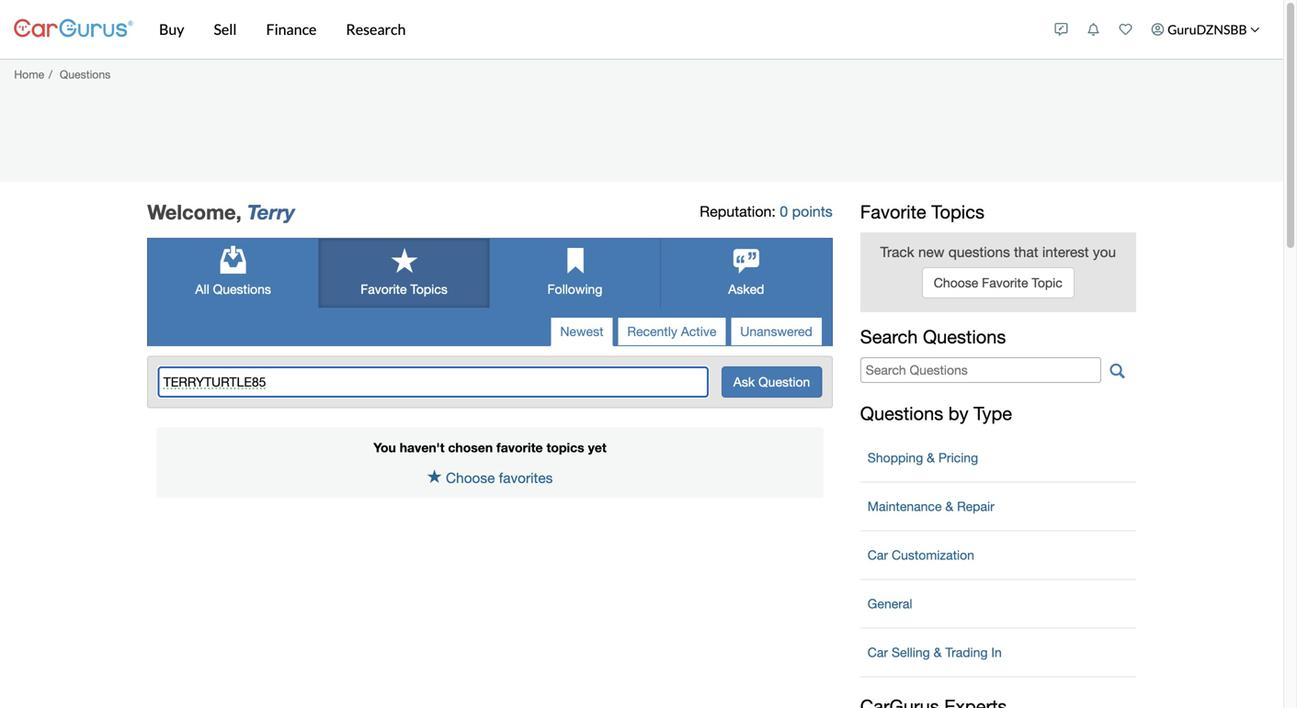 Task type: describe. For each thing, give the bounding box(es) containing it.
sort questions by tab list
[[550, 317, 823, 347]]

maintenance
[[868, 499, 942, 514]]

shopping & pricing
[[868, 450, 978, 465]]

in
[[991, 645, 1002, 660]]

asked
[[728, 282, 764, 297]]

questions by type
[[860, 403, 1012, 425]]

chosen
[[448, 441, 493, 456]]

chevron down image
[[1250, 25, 1260, 34]]

selling
[[892, 645, 930, 660]]

general
[[868, 596, 913, 612]]

car selling & trading in
[[868, 645, 1002, 660]]

questions inside tab list
[[213, 282, 271, 297]]

yet
[[588, 441, 607, 456]]

track
[[880, 244, 914, 260]]

car for car selling & trading in
[[868, 645, 888, 660]]

trading
[[945, 645, 988, 660]]

choose favorite topic
[[934, 275, 1063, 290]]

home / questions
[[14, 68, 111, 81]]

shopping
[[868, 450, 923, 465]]

0
[[780, 203, 788, 220]]

you
[[1093, 244, 1116, 260]]

you
[[373, 441, 396, 456]]

topics
[[547, 441, 584, 456]]

asked link
[[661, 239, 832, 308]]

choose favorite topic link
[[922, 267, 1075, 299]]

car customization
[[868, 548, 975, 563]]

choose favorites tab panel
[[156, 428, 824, 498]]

cargurus logo homepage link image
[[14, 3, 133, 56]]

all questions
[[195, 282, 271, 297]]

unanswered
[[740, 324, 813, 339]]

finance button
[[251, 0, 331, 59]]

welcome, terry
[[147, 200, 295, 224]]

recently active link
[[617, 317, 727, 347]]

pricing
[[939, 450, 978, 465]]

choose for choose favorites
[[446, 470, 495, 487]]

maintenance & repair link
[[860, 490, 1136, 523]]

menu bar containing buy
[[133, 0, 1045, 59]]

0 points link
[[780, 203, 833, 220]]

you haven't chosen favorite topics yet
[[373, 441, 607, 456]]

favorite inside choose questions to view tab list
[[361, 282, 407, 297]]

favorite
[[496, 441, 543, 456]]

points
[[792, 203, 833, 220]]

following link
[[490, 239, 660, 308]]

welcome,
[[147, 200, 242, 224]]

reputation: 0 points
[[700, 203, 833, 220]]

research
[[346, 20, 406, 38]]

choose favorites
[[446, 470, 553, 487]]

2 horizontal spatial favorite
[[982, 275, 1028, 290]]

recently
[[627, 324, 677, 339]]

all questions link
[[148, 239, 318, 308]]

all
[[195, 282, 209, 297]]

& for shopping
[[927, 450, 935, 465]]

2 vertical spatial &
[[934, 645, 942, 660]]

choose for choose favorite topic
[[934, 275, 978, 290]]



Task type: vqa. For each thing, say whether or not it's contained in the screenshot.
Est. $0/mo.* button related to $2,494
no



Task type: locate. For each thing, give the bounding box(es) containing it.
buy
[[159, 20, 184, 38]]

car
[[868, 548, 888, 563], [868, 645, 888, 660]]

choose inside tab panel
[[446, 470, 495, 487]]

&
[[927, 450, 935, 465], [945, 499, 954, 514], [934, 645, 942, 660]]

newest link
[[550, 317, 614, 347]]

0 vertical spatial choose
[[934, 275, 978, 290]]

buy button
[[144, 0, 199, 59]]

1 vertical spatial car
[[868, 645, 888, 660]]

gurudznsbb button
[[1142, 4, 1270, 55]]

choose
[[934, 275, 978, 290], [446, 470, 495, 487]]

0 vertical spatial topics
[[932, 201, 985, 223]]

questions right all
[[213, 282, 271, 297]]

questions up search questions text field in the right bottom of the page
[[923, 326, 1006, 348]]

new
[[918, 244, 945, 260]]

topics inside choose questions to view tab list
[[410, 282, 448, 297]]

0 horizontal spatial favorite
[[361, 282, 407, 297]]

car left selling
[[868, 645, 888, 660]]

1 horizontal spatial choose
[[934, 275, 978, 290]]

questions
[[60, 68, 111, 81], [213, 282, 271, 297], [923, 326, 1006, 348], [860, 403, 943, 425]]

None submit
[[722, 367, 822, 398]]

favorite topics link
[[319, 239, 489, 308]]

0 vertical spatial &
[[927, 450, 935, 465]]

menu bar
[[133, 0, 1045, 59]]

1 vertical spatial topics
[[410, 282, 448, 297]]

favorites
[[499, 470, 553, 487]]

research button
[[331, 0, 420, 59]]

Search Questions text field
[[860, 358, 1101, 383]]

car for car customization
[[868, 548, 888, 563]]

1 horizontal spatial favorite topics
[[860, 201, 985, 223]]

sell button
[[199, 0, 251, 59]]

user icon image
[[1152, 23, 1164, 36]]

gurudznsbb
[[1168, 22, 1247, 37]]

search questions
[[860, 326, 1006, 348]]

& left repair
[[945, 499, 954, 514]]

What is your question? text field
[[158, 367, 709, 398]]

that
[[1014, 244, 1039, 260]]

topic
[[1032, 275, 1063, 290]]

track new questions that interest you
[[880, 244, 1116, 260]]

saved cars image
[[1119, 23, 1132, 36]]

1 vertical spatial choose
[[446, 470, 495, 487]]

home
[[14, 68, 44, 81]]

shopping & pricing link
[[860, 442, 1136, 475]]

choose down chosen
[[446, 470, 495, 487]]

& left pricing
[[927, 450, 935, 465]]

0 vertical spatial favorite topics
[[860, 201, 985, 223]]

car selling & trading in link
[[860, 636, 1136, 670]]

& for maintenance
[[945, 499, 954, 514]]

type
[[974, 403, 1012, 425]]

unanswered link
[[730, 317, 823, 347]]

open notifications image
[[1087, 23, 1100, 36]]

0 horizontal spatial topics
[[410, 282, 448, 297]]

topics
[[932, 201, 985, 223], [410, 282, 448, 297]]

sell
[[214, 20, 237, 38]]

choose favorites link
[[427, 470, 553, 487]]

active
[[681, 324, 717, 339]]

0 horizontal spatial favorite topics
[[361, 282, 448, 297]]

interest
[[1042, 244, 1089, 260]]

recently active
[[627, 324, 717, 339]]

car customization link
[[860, 539, 1136, 572]]

choose down 'questions'
[[934, 275, 978, 290]]

customization
[[892, 548, 975, 563]]

1 vertical spatial &
[[945, 499, 954, 514]]

terry
[[247, 200, 295, 224]]

favorite topics inside choose questions to view tab list
[[361, 282, 448, 297]]

& right selling
[[934, 645, 942, 660]]

0 horizontal spatial choose
[[446, 470, 495, 487]]

finance
[[266, 20, 317, 38]]

0 vertical spatial car
[[868, 548, 888, 563]]

by
[[949, 403, 969, 425]]

2 car from the top
[[868, 645, 888, 660]]

home link
[[14, 68, 44, 81]]

choose questions to view tab list
[[147, 238, 833, 308]]

maintenance & repair
[[868, 499, 995, 514]]

newest
[[560, 324, 604, 339]]

1 horizontal spatial topics
[[932, 201, 985, 223]]

reputation:
[[700, 203, 776, 220]]

haven't
[[400, 441, 445, 456]]

1 vertical spatial favorite topics
[[361, 282, 448, 297]]

general link
[[860, 588, 1136, 621]]

1 car from the top
[[868, 548, 888, 563]]

favorite topics
[[860, 201, 985, 223], [361, 282, 448, 297]]

favorite
[[860, 201, 926, 223], [982, 275, 1028, 290], [361, 282, 407, 297]]

questions
[[949, 244, 1010, 260]]

car up general
[[868, 548, 888, 563]]

1 horizontal spatial favorite
[[860, 201, 926, 223]]

add a car review image
[[1055, 23, 1068, 36]]

questions right /
[[60, 68, 111, 81]]

cargurus logo homepage link link
[[14, 3, 133, 56]]

following
[[547, 282, 603, 297]]

search
[[860, 326, 918, 348]]

/
[[49, 68, 52, 81]]

gurudznsbb menu
[[1045, 4, 1270, 55]]

repair
[[957, 499, 995, 514]]

questions up "shopping"
[[860, 403, 943, 425]]



